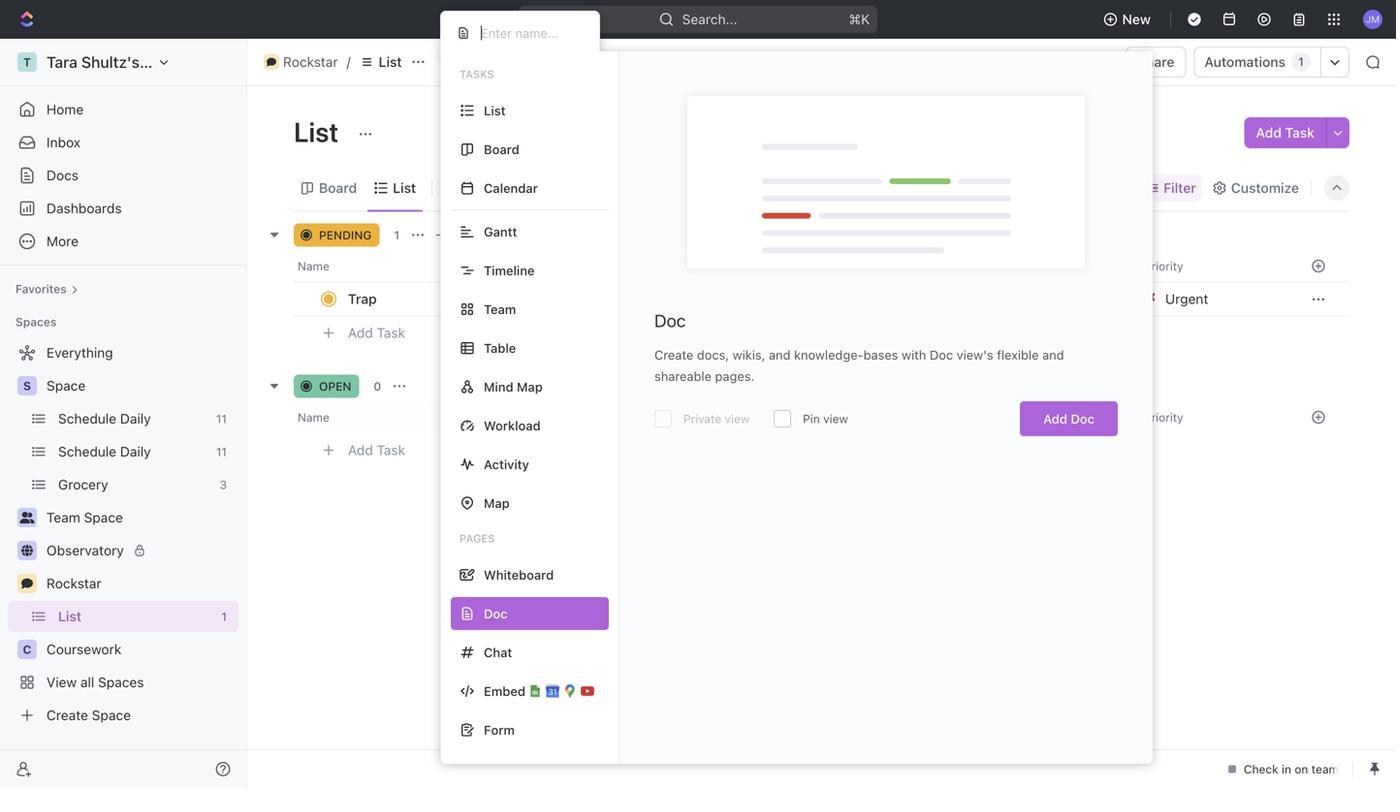 Task type: locate. For each thing, give the bounding box(es) containing it.
add task up customize
[[1256, 125, 1315, 141]]

0 horizontal spatial comment image
[[21, 578, 33, 590]]

1 horizontal spatial doc
[[930, 348, 953, 362]]

view button
[[440, 165, 503, 211]]

map
[[517, 380, 543, 394], [484, 496, 510, 511]]

add task down trap
[[348, 325, 405, 341]]

task
[[1285, 125, 1315, 141], [478, 228, 504, 242], [377, 325, 405, 341], [377, 442, 405, 458]]

0 vertical spatial list link
[[354, 50, 407, 74]]

pages
[[460, 532, 495, 545]]

task up customize
[[1285, 125, 1315, 141]]

create docs, wikis, and knowledge-bases with doc view's flexible and shareable pages.
[[654, 348, 1064, 383]]

favorites button
[[8, 277, 86, 301]]

share button
[[1126, 47, 1186, 78]]

list link
[[354, 50, 407, 74], [389, 175, 416, 202]]

add task up timeline
[[453, 228, 504, 242]]

form
[[484, 723, 515, 737]]

0 horizontal spatial map
[[484, 496, 510, 511]]

and right wikis,
[[769, 348, 791, 362]]

1 vertical spatial board
[[319, 180, 357, 196]]

2 vertical spatial doc
[[1071, 412, 1095, 426]]

activity
[[484, 457, 529, 472]]

1 vertical spatial rockstar
[[47, 575, 101, 591]]

list
[[379, 54, 402, 70], [484, 103, 506, 118], [294, 116, 344, 148], [393, 180, 416, 196]]

add task button
[[1245, 117, 1326, 148], [430, 223, 512, 247], [339, 321, 413, 345], [339, 439, 413, 462]]

map down activity
[[484, 496, 510, 511]]

shareable
[[654, 369, 712, 383]]

doc inside create docs, wikis, and knowledge-bases with doc view's flexible and shareable pages.
[[930, 348, 953, 362]]

list link right /
[[354, 50, 407, 74]]

doc
[[654, 310, 686, 331], [930, 348, 953, 362], [1071, 412, 1095, 426]]

board
[[484, 142, 519, 157], [319, 180, 357, 196]]

1 right pending
[[394, 228, 400, 242]]

home
[[47, 101, 84, 117]]

create
[[654, 348, 694, 362]]

board up calendar
[[484, 142, 519, 157]]

1 horizontal spatial view
[[823, 412, 848, 426]]

add task button down trap
[[339, 321, 413, 345]]

tree
[[8, 337, 239, 731]]

add task for add task button under trap
[[348, 325, 405, 341]]

mind
[[484, 380, 513, 394]]

1
[[1298, 55, 1304, 69], [394, 228, 400, 242]]

0 horizontal spatial rockstar link
[[47, 568, 235, 599]]

add for add task button on top of customize
[[1256, 125, 1282, 141]]

task down 0
[[377, 442, 405, 458]]

gantt
[[484, 224, 517, 239]]

search...
[[682, 11, 737, 27]]

1 horizontal spatial and
[[1042, 348, 1064, 362]]

0 horizontal spatial view
[[725, 412, 750, 426]]

add task down 0
[[348, 442, 405, 458]]

add task button down view dropdown button
[[430, 223, 512, 247]]

workload
[[484, 418, 541, 433]]

1 horizontal spatial board
[[484, 142, 519, 157]]

customize
[[1231, 180, 1299, 196]]

tree containing space
[[8, 337, 239, 731]]

list left view dropdown button
[[393, 180, 416, 196]]

add task button down 0
[[339, 439, 413, 462]]

rockstar inside tree
[[47, 575, 101, 591]]

1 vertical spatial comment image
[[21, 578, 33, 590]]

search
[[1086, 180, 1131, 196]]

space
[[47, 378, 86, 394]]

0
[[374, 380, 381, 393]]

rockstar link
[[259, 50, 343, 74], [47, 568, 235, 599]]

0 horizontal spatial 1
[[394, 228, 400, 242]]

comment image
[[267, 57, 276, 67], [21, 578, 33, 590]]

add
[[1256, 125, 1282, 141], [453, 228, 475, 242], [348, 325, 373, 341], [1044, 412, 1068, 426], [348, 442, 373, 458]]

0 vertical spatial comment image
[[267, 57, 276, 67]]

0 horizontal spatial doc
[[654, 310, 686, 331]]

⌘k
[[849, 11, 870, 27]]

open
[[319, 380, 351, 393]]

view right private
[[725, 412, 750, 426]]

and right the flexible at the right top of page
[[1042, 348, 1064, 362]]

Enter name... field
[[479, 25, 584, 41]]

1 vertical spatial list link
[[389, 175, 416, 202]]

dashboards link
[[8, 193, 239, 224]]

board up pending
[[319, 180, 357, 196]]

1 right automations
[[1298, 55, 1304, 69]]

sidebar navigation
[[0, 39, 247, 788]]

view button
[[440, 175, 503, 202]]

knowledge-
[[794, 348, 864, 362]]

map right 'mind'
[[517, 380, 543, 394]]

rockstar
[[283, 54, 338, 70], [47, 575, 101, 591]]

1 view from the left
[[725, 412, 750, 426]]

1 vertical spatial 1
[[394, 228, 400, 242]]

1 horizontal spatial rockstar link
[[259, 50, 343, 74]]

0 horizontal spatial and
[[769, 348, 791, 362]]

1 vertical spatial rockstar link
[[47, 568, 235, 599]]

0 horizontal spatial board
[[319, 180, 357, 196]]

1 vertical spatial doc
[[930, 348, 953, 362]]

spaces
[[16, 315, 57, 329]]

list link right board 'link'
[[389, 175, 416, 202]]

0 vertical spatial map
[[517, 380, 543, 394]]

1 horizontal spatial 1
[[1298, 55, 1304, 69]]

view's
[[957, 348, 994, 362]]

0 vertical spatial doc
[[654, 310, 686, 331]]

add for add task button below 0
[[348, 442, 373, 458]]

tasks
[[460, 68, 494, 80]]

pages.
[[715, 369, 755, 383]]

0 vertical spatial rockstar link
[[259, 50, 343, 74]]

2 horizontal spatial doc
[[1071, 412, 1095, 426]]

1 horizontal spatial comment image
[[267, 57, 276, 67]]

task up timeline
[[478, 228, 504, 242]]

add task
[[1256, 125, 1315, 141], [453, 228, 504, 242], [348, 325, 405, 341], [348, 442, 405, 458]]

view
[[466, 180, 497, 196]]

chat
[[484, 645, 512, 660]]

add for add task button under trap
[[348, 325, 373, 341]]

view right pin
[[823, 412, 848, 426]]

automations
[[1205, 54, 1286, 70]]

0 horizontal spatial rockstar
[[47, 575, 101, 591]]

home link
[[8, 94, 239, 125]]

view
[[725, 412, 750, 426], [823, 412, 848, 426]]

search button
[[1061, 175, 1137, 202]]

2 and from the left
[[1042, 348, 1064, 362]]

share
[[1137, 54, 1175, 70]]

add doc
[[1044, 412, 1095, 426]]

1 horizontal spatial map
[[517, 380, 543, 394]]

board inside board 'link'
[[319, 180, 357, 196]]

2 view from the left
[[823, 412, 848, 426]]

1 vertical spatial map
[[484, 496, 510, 511]]

task down trap
[[377, 325, 405, 341]]

and
[[769, 348, 791, 362], [1042, 348, 1064, 362]]

1 horizontal spatial rockstar
[[283, 54, 338, 70]]



Task type: describe. For each thing, give the bounding box(es) containing it.
list down tasks at the top
[[484, 103, 506, 118]]

rockstar link inside tree
[[47, 568, 235, 599]]

list up board 'link'
[[294, 116, 344, 148]]

space, , element
[[17, 376, 37, 396]]

customize button
[[1206, 175, 1305, 202]]

0 vertical spatial rockstar
[[283, 54, 338, 70]]

pin
[[803, 412, 820, 426]]

dashboards
[[47, 200, 122, 216]]

view for private view
[[725, 412, 750, 426]]

add task for add task button on top of customize
[[1256, 125, 1315, 141]]

docs link
[[8, 160, 239, 191]]

calendar
[[484, 181, 538, 195]]

flexible
[[997, 348, 1039, 362]]

wikis,
[[733, 348, 765, 362]]

0 vertical spatial board
[[484, 142, 519, 157]]

view for pin view
[[823, 412, 848, 426]]

add task for add task button below 0
[[348, 442, 405, 458]]

list right /
[[379, 54, 402, 70]]

whiteboard
[[484, 568, 554, 582]]

table
[[484, 341, 516, 355]]

pin view
[[803, 412, 848, 426]]

pending
[[319, 228, 372, 242]]

1 and from the left
[[769, 348, 791, 362]]

with
[[902, 348, 926, 362]]

docs,
[[697, 348, 729, 362]]

new
[[1122, 11, 1151, 27]]

team
[[484, 302, 516, 317]]

add task button up customize
[[1245, 117, 1326, 148]]

board link
[[315, 175, 357, 202]]

favorites
[[16, 282, 67, 296]]

task for add task button on top of customize
[[1285, 125, 1315, 141]]

s
[[23, 379, 31, 393]]

private
[[684, 412, 722, 426]]

space link
[[47, 370, 235, 401]]

/
[[347, 54, 351, 70]]

inbox
[[47, 134, 81, 150]]

task for add task button under trap
[[377, 325, 405, 341]]

timeline
[[484, 263, 535, 278]]

embed
[[484, 684, 526, 699]]

new button
[[1095, 4, 1163, 35]]

private view
[[684, 412, 750, 426]]

inbox link
[[8, 127, 239, 158]]

tree inside sidebar navigation
[[8, 337, 239, 731]]

trap
[[348, 291, 377, 307]]

docs
[[47, 167, 79, 183]]

mind map
[[484, 380, 543, 394]]

0 vertical spatial 1
[[1298, 55, 1304, 69]]

comment image inside sidebar navigation
[[21, 578, 33, 590]]

trap link
[[343, 285, 818, 313]]

bases
[[864, 348, 898, 362]]

task for add task button below 0
[[377, 442, 405, 458]]



Task type: vqa. For each thing, say whether or not it's contained in the screenshot.
the comments to the bottom
no



